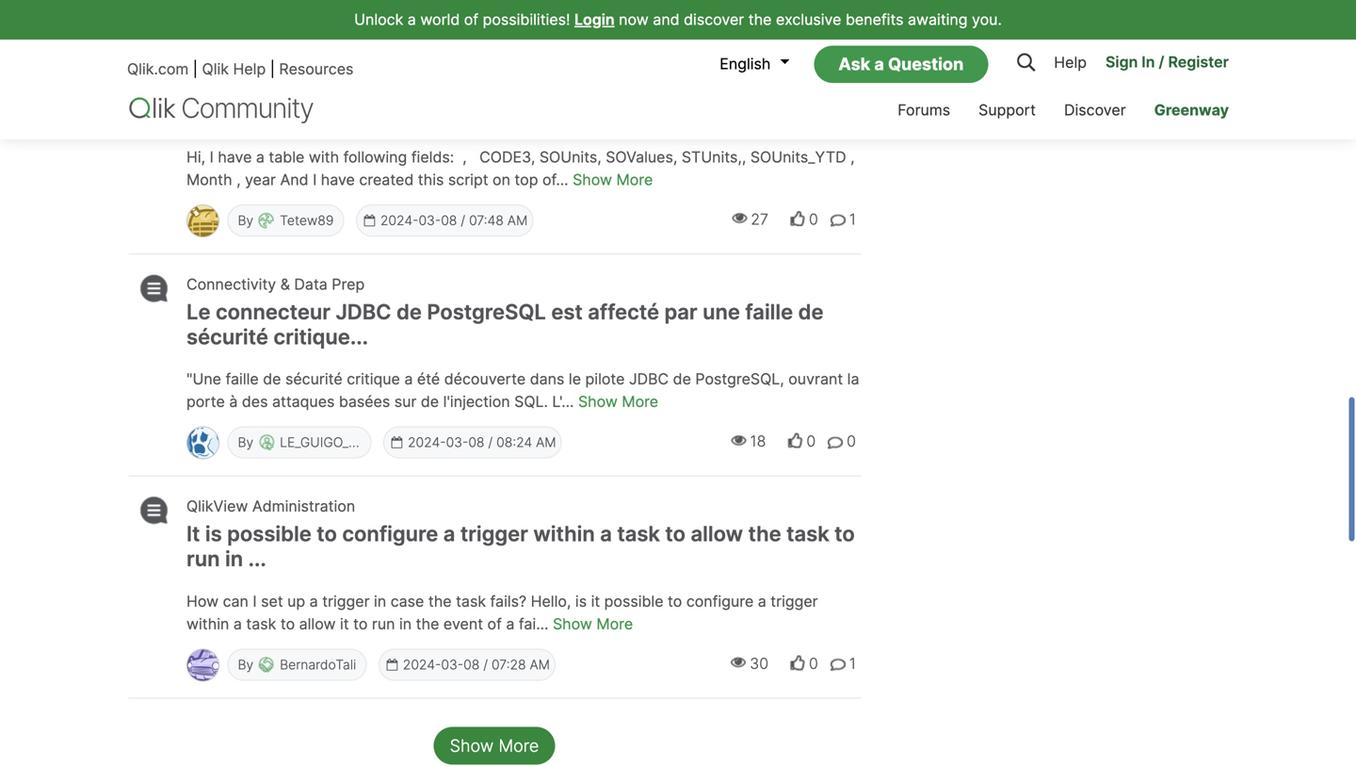 Task type: locate. For each thing, give the bounding box(es) containing it.
0 vertical spatial like image
[[791, 211, 806, 226]]

1 horizontal spatial faille
[[746, 299, 794, 324]]

like image inside 1 link
[[791, 12, 806, 27]]

0 vertical spatial views image
[[732, 211, 747, 226]]

0 link right 27
[[776, 210, 819, 229]]

1 horizontal spatial i
[[253, 592, 257, 611]]

code3,
[[480, 148, 535, 166]]

year right last
[[579, 102, 623, 127]]

task
[[617, 521, 660, 547], [787, 521, 830, 547], [456, 592, 486, 611], [246, 615, 276, 633]]

1 vertical spatial views image
[[731, 655, 746, 670]]

0 horizontal spatial configure
[[342, 521, 438, 547]]

&
[[281, 275, 290, 293]]

sign in / register
[[1106, 53, 1230, 71]]

by for extracting the ytd of same period last year
[[238, 212, 257, 228]]

like image right 18
[[788, 433, 803, 448]]

like image for 0
[[788, 433, 803, 448]]

sécurité inside "une faille de sécurité critique a été découverte dans le pilote jdbc de postgresql, ouvrant la porte à des attaques basées sur de l'injection sql. l'...
[[285, 370, 343, 388]]

0 vertical spatial within
[[534, 521, 595, 547]]

faille up à
[[226, 370, 259, 388]]

1 horizontal spatial trigger
[[461, 521, 529, 547]]

possible down the qlikview administration link at the left bottom
[[227, 521, 312, 547]]

0 for extracting the ytd of same period last year
[[809, 210, 819, 228]]

by left new member "icon"
[[238, 435, 257, 451]]

1 vertical spatial 1
[[850, 210, 856, 228]]

jdbc down the prep
[[336, 299, 392, 324]]

like image right 20
[[791, 12, 806, 27]]

0 vertical spatial is
[[205, 521, 222, 547]]

forum image
[[134, 75, 171, 103], [134, 274, 171, 302], [134, 496, 171, 525]]

08 for postgresql
[[469, 435, 485, 451]]

27
[[751, 210, 769, 228]]

show more
[[573, 170, 653, 189], [578, 393, 659, 411], [553, 615, 633, 633], [450, 735, 539, 756]]

ask a question link
[[814, 45, 989, 83]]

english
[[720, 55, 771, 73]]

1 horizontal spatial have
[[321, 170, 355, 189]]

show more link down "pilote"
[[578, 393, 659, 411]]

show more link
[[573, 170, 653, 189], [578, 393, 659, 411], [553, 615, 633, 633]]

ask a question
[[839, 53, 964, 74]]

2024- down sur
[[408, 435, 446, 451]]

0 horizontal spatial in
[[225, 546, 243, 572]]

1 forum image from the top
[[134, 75, 171, 103]]

following
[[343, 148, 407, 166]]

generating missing data in qlikview 83
[[930, 8, 1190, 48]]

in left case
[[374, 592, 387, 611]]

1 horizontal spatial it
[[591, 592, 600, 611]]

1 vertical spatial show more link
[[578, 393, 659, 411]]

0 vertical spatial show more link
[[573, 170, 653, 189]]

of down fails?
[[488, 615, 502, 633]]

l'injection
[[443, 393, 510, 411]]

07:28
[[492, 657, 526, 673]]

0 for le connecteur jdbc de postgresql est affecté par une faille de sécurité critique...
[[807, 432, 816, 451]]

0 horizontal spatial faille
[[226, 370, 259, 388]]

sécurité
[[187, 324, 268, 349], [285, 370, 343, 388]]

, up script
[[463, 148, 467, 166]]

replies image
[[828, 14, 843, 29], [831, 213, 846, 228], [828, 435, 843, 450], [831, 657, 846, 672]]

of
[[464, 10, 479, 29], [382, 102, 403, 127], [488, 615, 502, 633]]

i left the set
[[253, 592, 257, 611]]

have up month
[[218, 148, 252, 166]]

am right 07:48
[[508, 212, 528, 228]]

it right hello,
[[591, 592, 600, 611]]

1 horizontal spatial jdbc
[[629, 370, 669, 388]]

1 vertical spatial in
[[1142, 53, 1156, 71]]

1 vertical spatial run
[[372, 615, 395, 633]]

data right &
[[294, 275, 328, 293]]

08 left 07:48
[[441, 212, 457, 228]]

1 horizontal spatial within
[[534, 521, 595, 547]]

2 vertical spatial 1 link
[[831, 653, 856, 673]]

more down 07:28
[[499, 735, 539, 756]]

2 horizontal spatial i
[[313, 170, 317, 189]]

0 link
[[828, 10, 856, 29], [776, 210, 819, 229], [828, 431, 856, 451], [774, 432, 816, 451], [776, 654, 819, 673]]

1 vertical spatial configure
[[687, 592, 754, 611]]

/ left 07:28
[[484, 657, 488, 673]]

| right qlik help link
[[270, 60, 275, 78]]

am right 07:28
[[530, 657, 550, 673]]

0 horizontal spatial help
[[233, 60, 266, 78]]

08 left "08:24"
[[469, 435, 485, 451]]

like image
[[791, 12, 806, 27], [788, 433, 803, 448]]

0 right 27
[[809, 210, 819, 228]]

1 horizontal spatial is
[[576, 592, 587, 611]]

it
[[591, 592, 600, 611], [340, 615, 349, 633]]

2 vertical spatial by
[[238, 657, 257, 673]]

world
[[421, 10, 460, 29]]

forum image for le connecteur jdbc de postgresql est affecté par une faille de sécurité critique...
[[134, 274, 171, 302]]

more down "pilote"
[[622, 393, 659, 411]]

1 horizontal spatial sécurité
[[285, 370, 343, 388]]

configure up the 30
[[687, 592, 754, 611]]

am for within
[[530, 657, 550, 673]]

, right month
[[237, 170, 241, 189]]

show more link down sovalues,
[[573, 170, 653, 189]]

help up the extracting
[[233, 60, 266, 78]]

replies image right the 30
[[831, 657, 846, 672]]

replies image for le connecteur jdbc de postgresql est affecté par une faille de sécurité critique...
[[828, 435, 843, 450]]

of inside how can i set up a trigger in case the task fails? hello, is it possible to configure a trigger within a task to allow it to run in the event of a fai...
[[488, 615, 502, 633]]

3 forum image from the top
[[134, 496, 171, 525]]

possible right hello,
[[605, 592, 664, 611]]

1 horizontal spatial ,
[[463, 148, 467, 166]]

data for 83
[[1057, 8, 1087, 24]]

more
[[617, 170, 653, 189], [622, 393, 659, 411], [597, 615, 633, 633], [499, 735, 539, 756]]

de down été at the left of the page
[[421, 393, 439, 411]]

1 vertical spatial sécurité
[[285, 370, 343, 388]]

0 vertical spatial 1 link
[[776, 11, 816, 30]]

set
[[261, 592, 283, 611]]

0 horizontal spatial run
[[187, 546, 220, 572]]

have down with
[[321, 170, 355, 189]]

1 vertical spatial jdbc
[[629, 370, 669, 388]]

allow
[[691, 521, 743, 547], [299, 615, 336, 633]]

1 vertical spatial data
[[294, 275, 328, 293]]

2 like image from the top
[[791, 655, 806, 670]]

1 vertical spatial it
[[340, 615, 349, 633]]

is right hello,
[[576, 592, 587, 611]]

in inside generating missing data in qlikview 83
[[1090, 8, 1102, 24]]

03- down this
[[419, 212, 441, 228]]

0 horizontal spatial |
[[193, 60, 198, 78]]

2 forum image from the top
[[134, 274, 171, 302]]

qlik
[[202, 60, 229, 78], [242, 76, 269, 94]]

new member image
[[259, 435, 275, 451]]

i right hi,
[[210, 148, 214, 166]]

2 horizontal spatial of
[[488, 615, 502, 633]]

show more down "pilote"
[[578, 393, 659, 411]]

show for affecté
[[578, 393, 618, 411]]

it
[[187, 521, 200, 547]]

2024-03-08 / 07:48 am
[[381, 212, 528, 228]]

i inside how can i set up a trigger in case the task fails? hello, is it possible to configure a trigger within a task to allow it to run in the event of a fai...
[[253, 592, 257, 611]]

connecteur
[[216, 299, 331, 324]]

qlikview
[[1105, 8, 1162, 24], [187, 497, 248, 516]]

show down 'sounits,'
[[573, 170, 612, 189]]

hi,
[[187, 148, 206, 166]]

the down sense
[[295, 102, 328, 127]]

data for connecteur
[[294, 275, 328, 293]]

the up english button
[[749, 10, 772, 29]]

exclusive
[[776, 10, 842, 29]]

and
[[653, 10, 680, 29]]

1 vertical spatial of
[[382, 102, 403, 127]]

0 horizontal spatial year
[[245, 170, 276, 189]]

show more link for affecté
[[578, 393, 659, 411]]

1 horizontal spatial qlikview
[[1105, 8, 1162, 24]]

2024- for configure
[[403, 657, 441, 673]]

0 horizontal spatial possible
[[227, 521, 312, 547]]

0 vertical spatial views image
[[732, 11, 747, 26]]

par
[[665, 299, 698, 324]]

jdbc
[[336, 299, 392, 324], [629, 370, 669, 388]]

1 horizontal spatial data
[[1057, 8, 1087, 24]]

in left ...
[[225, 546, 243, 572]]

1 vertical spatial qlikview
[[187, 497, 248, 516]]

0 vertical spatial in
[[225, 546, 243, 572]]

08 left 07:28
[[464, 657, 480, 673]]

1 link down sounits_ytd
[[831, 209, 856, 228]]

1 views image from the top
[[732, 11, 747, 26]]

2024- left world on the top left of page
[[369, 13, 407, 29]]

le_guigo_pauline
[[280, 435, 393, 451]]

allow inside qlikview administration it is possible to configure a trigger within a task to allow the task to run in ...
[[691, 521, 743, 547]]

le_guigo_pauline link
[[280, 435, 393, 451]]

faille right une
[[746, 299, 794, 324]]

qlik for extracting
[[242, 76, 269, 94]]

connectivity & data prep le connecteur jdbc de postgresql est affecté par une faille de sécurité critique...
[[187, 275, 824, 349]]

within
[[534, 521, 595, 547], [187, 615, 229, 633]]

run inside how can i set up a trigger in case the task fails? hello, is it possible to configure a trigger within a task to allow it to run in the event of a fai...
[[372, 615, 395, 633]]

0 horizontal spatial qlikview
[[187, 497, 248, 516]]

08
[[429, 13, 445, 29], [441, 212, 457, 228], [469, 435, 485, 451], [464, 657, 480, 673]]

2 vertical spatial forum image
[[134, 496, 171, 525]]

0 vertical spatial sécurité
[[187, 324, 268, 349]]

is inside how can i set up a trigger in case the task fails? hello, is it possible to configure a trigger within a task to allow it to run in the event of a fai...
[[576, 592, 587, 611]]

within up hello,
[[534, 521, 595, 547]]

show
[[573, 170, 612, 189], [578, 393, 618, 411], [553, 615, 593, 633], [450, 735, 494, 756]]

83
[[1171, 30, 1190, 48]]

2024-
[[369, 13, 407, 29], [381, 212, 419, 228], [408, 435, 446, 451], [403, 657, 441, 673]]

the down 18
[[749, 521, 782, 547]]

2 views image from the top
[[731, 655, 746, 670]]

qlik up qlik image
[[202, 60, 229, 78]]

de up été at the left of the page
[[397, 299, 422, 324]]

jdbc right "pilote"
[[629, 370, 669, 388]]

like image
[[791, 211, 806, 226], [791, 655, 806, 670]]

show more down 07:28
[[450, 735, 539, 756]]

0 link right the 30
[[776, 654, 819, 673]]

i
[[210, 148, 214, 166], [313, 170, 317, 189], [253, 592, 257, 611]]

run inside qlikview administration it is possible to configure a trigger within a task to allow the task to run in ...
[[187, 546, 220, 572]]

"une faille de sécurité critique a été découverte dans le pilote jdbc de postgresql, ouvrant la porte à des attaques basées sur de l'injection sql. l'...
[[187, 370, 860, 411]]

views image left 18
[[732, 433, 747, 448]]

more right "fai..."
[[597, 615, 633, 633]]

, right sounits_ytd
[[851, 148, 855, 166]]

de left the postgresql,
[[673, 370, 692, 388]]

1 vertical spatial in
[[374, 592, 387, 611]]

basées
[[339, 393, 390, 411]]

forum image left le
[[134, 274, 171, 302]]

1 horizontal spatial allow
[[691, 521, 743, 547]]

trigger inside qlikview administration it is possible to configure a trigger within a task to allow the task to run in ...
[[461, 521, 529, 547]]

configure up case
[[342, 521, 438, 547]]

0 vertical spatial forum image
[[134, 75, 171, 103]]

1 vertical spatial possible
[[605, 592, 664, 611]]

0 vertical spatial qlikview
[[1105, 8, 1162, 24]]

show more for a
[[553, 615, 633, 633]]

1 vertical spatial by
[[238, 435, 257, 451]]

fai...
[[519, 615, 549, 633]]

is
[[205, 521, 222, 547], [576, 592, 587, 611]]

trigger
[[461, 521, 529, 547], [322, 592, 370, 611], [771, 592, 818, 611]]

have
[[218, 148, 252, 166], [321, 170, 355, 189]]

une
[[703, 299, 741, 324]]

0 vertical spatial of
[[464, 10, 479, 29]]

0 vertical spatial it
[[591, 592, 600, 611]]

forum image for it is possible to configure a trigger within a task to allow the task to run in ...
[[134, 496, 171, 525]]

views image
[[732, 211, 747, 226], [732, 433, 747, 448]]

data right missing
[[1057, 8, 1087, 24]]

1 vertical spatial is
[[576, 592, 587, 611]]

1 link right 20
[[776, 11, 816, 30]]

0 vertical spatial allow
[[691, 521, 743, 547]]

configure
[[342, 521, 438, 547], [687, 592, 754, 611]]

run up the how
[[187, 546, 220, 572]]

0 for it is possible to configure a trigger within a task to allow the task to run in ...
[[809, 654, 819, 673]]

1 like image from the top
[[791, 211, 806, 226]]

0 horizontal spatial sécurité
[[187, 324, 268, 349]]

0 vertical spatial in
[[1090, 8, 1102, 24]]

0 horizontal spatial within
[[187, 615, 229, 633]]

of right the 'ytd'
[[382, 102, 403, 127]]

show more link down hello,
[[553, 615, 633, 633]]

1 horizontal spatial possible
[[605, 592, 664, 611]]

0 vertical spatial like image
[[791, 12, 806, 27]]

0 vertical spatial year
[[579, 102, 623, 127]]

views image for year
[[732, 211, 747, 226]]

1 link
[[776, 11, 816, 30], [831, 209, 856, 228], [831, 653, 856, 673]]

within down the how
[[187, 615, 229, 633]]

1 horizontal spatial year
[[579, 102, 623, 127]]

sécurité up attaques
[[285, 370, 343, 388]]

hi, i have a table with following fields:  ,   code3, sounits, sovalues, stunits,, sounits_ytd , month , year and i have created this script on top of...
[[187, 148, 855, 189]]

sécurité up "une
[[187, 324, 268, 349]]

in right sign
[[1142, 53, 1156, 71]]

contributor image
[[259, 212, 275, 228]]

0 vertical spatial data
[[1057, 8, 1087, 24]]

1 horizontal spatial qlik
[[242, 76, 269, 94]]

2 vertical spatial i
[[253, 592, 257, 611]]

of inside new to qlik sense extracting the ytd of same period last year
[[382, 102, 403, 127]]

connectivity & data prep link
[[187, 274, 365, 295]]

within inside qlikview administration it is possible to configure a trigger within a task to allow the task to run in ...
[[534, 521, 595, 547]]

by left the contributor icon
[[238, 212, 257, 228]]

like image right the 30
[[791, 655, 806, 670]]

le_guigo_pauline image
[[188, 427, 219, 459]]

views image for 30
[[731, 655, 746, 670]]

faille inside "une faille de sécurité critique a été découverte dans le pilote jdbc de postgresql, ouvrant la porte à des attaques basées sur de l'injection sql. l'...
[[226, 370, 259, 388]]

1 link for extracting the ytd of same period last year
[[831, 209, 856, 228]]

you.
[[972, 10, 1002, 29]]

0 horizontal spatial jdbc
[[336, 299, 392, 324]]

case
[[391, 592, 424, 611]]

0 vertical spatial i
[[210, 148, 214, 166]]

faille
[[746, 299, 794, 324], [226, 370, 259, 388]]

now
[[619, 10, 649, 29]]

forum image left it
[[134, 496, 171, 525]]

0 vertical spatial 1
[[809, 11, 816, 29]]

0 horizontal spatial allow
[[299, 615, 336, 633]]

help down generating missing data in qlikview 83
[[1055, 53, 1087, 72]]

3 by from the top
[[238, 657, 257, 673]]

show more link for last
[[573, 170, 653, 189]]

0 horizontal spatial data
[[294, 275, 328, 293]]

forum image left "new"
[[134, 75, 171, 103]]

1 vertical spatial views image
[[732, 433, 747, 448]]

0 horizontal spatial of
[[382, 102, 403, 127]]

/ for extracting the ytd of same period last year
[[461, 212, 466, 228]]

postgresql,
[[696, 370, 785, 388]]

0 right exclusive
[[847, 11, 856, 29]]

year inside new to qlik sense extracting the ytd of same period last year
[[579, 102, 623, 127]]

0 horizontal spatial in
[[1090, 8, 1102, 24]]

qlikview up it
[[187, 497, 248, 516]]

data
[[1057, 8, 1087, 24], [294, 275, 328, 293]]

a
[[408, 10, 416, 29], [875, 53, 885, 74], [256, 148, 265, 166], [405, 370, 413, 388], [444, 521, 455, 547], [600, 521, 612, 547], [310, 592, 318, 611], [758, 592, 767, 611], [234, 615, 242, 633], [506, 615, 515, 633]]

by left partner - new member "icon"
[[238, 657, 257, 673]]

0 vertical spatial run
[[187, 546, 220, 572]]

20
[[750, 11, 769, 29]]

1 vertical spatial like image
[[791, 655, 806, 670]]

1 horizontal spatial help
[[1055, 53, 1087, 72]]

| right 'qlik.com' link
[[193, 60, 198, 78]]

more down sovalues,
[[617, 170, 653, 189]]

2 by from the top
[[238, 435, 257, 451]]

1 by from the top
[[238, 212, 257, 228]]

1 vertical spatial forum image
[[134, 274, 171, 302]]

1 vertical spatial like image
[[788, 433, 803, 448]]

sounits,
[[540, 148, 602, 166]]

run down case
[[372, 615, 395, 633]]

/ left "08:24"
[[488, 435, 493, 451]]

0 vertical spatial by
[[238, 212, 257, 228]]

/ for le connecteur jdbc de postgresql est affecté par une faille de sécurité critique...
[[488, 435, 493, 451]]

03- down "event"
[[441, 657, 464, 673]]

run
[[187, 546, 220, 572], [372, 615, 395, 633]]

show more button
[[434, 727, 555, 765]]

connectivity
[[187, 275, 276, 293]]

am right 08:40
[[497, 13, 517, 29]]

views image
[[732, 11, 747, 26], [731, 655, 746, 670]]

sur
[[395, 393, 417, 411]]

08 for trigger
[[464, 657, 480, 673]]

1 horizontal spatial |
[[270, 60, 275, 78]]

1 vertical spatial within
[[187, 615, 229, 633]]

0 vertical spatial have
[[218, 148, 252, 166]]

configure inside how can i set up a trigger in case the task fails? hello, is it possible to configure a trigger within a task to allow it to run in the event of a fai...
[[687, 592, 754, 611]]

des
[[242, 393, 268, 411]]

menu bar
[[730, 84, 1244, 139]]

0 link for le connecteur jdbc de postgresql est affecté par une faille de sécurité critique...
[[774, 432, 816, 451]]

2 vertical spatial of
[[488, 615, 502, 633]]

0 vertical spatial configure
[[342, 521, 438, 547]]

year inside hi, i have a table with following fields:  ,   code3, sounits, sovalues, stunits,, sounits_ytd , month , year and i have created this script on top of...
[[245, 170, 276, 189]]

1 for it is possible to configure a trigger within a task to allow the task to run in ...
[[850, 654, 856, 673]]

1 vertical spatial year
[[245, 170, 276, 189]]

0 link right 18
[[774, 432, 816, 451]]

replies image for extracting the ytd of same period last year
[[831, 213, 846, 228]]

qlik inside new to qlik sense extracting the ytd of same period last year
[[242, 76, 269, 94]]

/ left 07:48
[[461, 212, 466, 228]]

découverte
[[444, 370, 526, 388]]

is inside qlikview administration it is possible to configure a trigger within a task to allow the task to run in ...
[[205, 521, 222, 547]]

0 horizontal spatial qlik
[[202, 60, 229, 78]]

0 vertical spatial faille
[[746, 299, 794, 324]]

pilote
[[586, 370, 625, 388]]

1 | from the left
[[193, 60, 198, 78]]

qlikview up sign
[[1105, 8, 1162, 24]]

08 left 08:40
[[429, 13, 445, 29]]

qlik up the extracting
[[242, 76, 269, 94]]

data inside connectivity & data prep le connecteur jdbc de postgresql est affecté par une faille de sécurité critique...
[[294, 275, 328, 293]]

sense
[[273, 76, 317, 94]]

data inside generating missing data in qlikview 83
[[1057, 8, 1087, 24]]

0 vertical spatial possible
[[227, 521, 312, 547]]

30
[[750, 654, 769, 673]]

am for period
[[508, 212, 528, 228]]

in inside 'sign in / register' link
[[1142, 53, 1156, 71]]

2024- down case
[[403, 657, 441, 673]]

help link
[[1055, 46, 1097, 82]]

show down the 2024-03-08 / 07:28 am
[[450, 735, 494, 756]]

jdbc inside "une faille de sécurité critique a été découverte dans le pilote jdbc de postgresql, ouvrant la porte à des attaques basées sur de l'injection sql. l'...
[[629, 370, 669, 388]]



Task type: vqa. For each thing, say whether or not it's contained in the screenshot.
Hub associated with second 'Re: Qlik Sense Hub And Qmc With A Custom Ssl Certificate' LINK from the top of the page
no



Task type: describe. For each thing, give the bounding box(es) containing it.
2024-03-08 / 07:28 am
[[403, 657, 550, 673]]

/ left register
[[1159, 53, 1165, 71]]

bernardotali
[[280, 657, 356, 673]]

script
[[448, 170, 489, 189]]

of...
[[543, 170, 569, 189]]

configure inside qlikview administration it is possible to configure a trigger within a task to allow the task to run in ...
[[342, 521, 438, 547]]

support button
[[965, 84, 1051, 139]]

forums
[[898, 101, 951, 119]]

qlik.com | qlik help | resources
[[127, 60, 354, 78]]

08:40
[[457, 13, 493, 29]]

administration
[[252, 497, 355, 516]]

2 vertical spatial in
[[399, 615, 412, 633]]

0 link for extracting the ytd of same period last year
[[776, 210, 819, 229]]

sovalues,
[[606, 148, 678, 166]]

qlikview administration it is possible to configure a trigger within a task to allow the task to run in ...
[[187, 497, 855, 572]]

discover
[[684, 10, 745, 29]]

to inside new to qlik sense extracting the ytd of same period last year
[[223, 76, 238, 94]]

le
[[187, 299, 211, 324]]

resources
[[279, 60, 354, 78]]

03- for postgresql
[[446, 435, 469, 451]]

greenway link
[[1141, 84, 1244, 139]]

tetew89 image
[[188, 205, 219, 236]]

a inside "une faille de sécurité critique a été découverte dans le pilote jdbc de postgresql, ouvrant la porte à des attaques basées sur de l'injection sql. l'...
[[405, 370, 413, 388]]

2024- for ytd
[[381, 212, 419, 228]]

fails?
[[490, 592, 527, 611]]

sounits_ytd
[[751, 148, 847, 166]]

new
[[187, 76, 219, 94]]

2024-03-08 / 08:24 am
[[408, 435, 557, 451]]

1 for extracting the ytd of same period last year
[[850, 210, 856, 228]]

new to qlik sense link
[[187, 75, 317, 96]]

le
[[569, 370, 581, 388]]

more for year
[[617, 170, 653, 189]]

"une
[[187, 370, 221, 388]]

0 down la
[[847, 432, 856, 451]]

am for est
[[536, 435, 557, 451]]

possible inside how can i set up a trigger in case the task fails? hello, is it possible to configure a trigger within a task to allow it to run in the event of a fai...
[[605, 592, 664, 611]]

2 | from the left
[[270, 60, 275, 78]]

the inside qlikview administration it is possible to configure a trigger within a task to allow the task to run in ...
[[749, 521, 782, 547]]

dans
[[530, 370, 565, 388]]

period
[[467, 102, 532, 127]]

1 vertical spatial i
[[313, 170, 317, 189]]

1 horizontal spatial in
[[374, 592, 387, 611]]

login link
[[575, 10, 615, 29]]

replies image left benefits
[[828, 14, 843, 29]]

the down case
[[416, 615, 439, 633]]

benefits
[[846, 10, 904, 29]]

awaiting
[[908, 10, 968, 29]]

in inside qlikview administration it is possible to configure a trigger within a task to allow the task to run in ...
[[225, 546, 243, 572]]

like image for it is possible to configure a trigger within a task to allow the task to run in ...
[[791, 655, 806, 670]]

1 link for it is possible to configure a trigger within a task to allow the task to run in ...
[[831, 653, 856, 673]]

...
[[248, 546, 266, 572]]

the up "event"
[[429, 592, 452, 611]]

sign in / register link
[[1097, 46, 1230, 82]]

created
[[359, 170, 414, 189]]

event
[[444, 615, 483, 633]]

by for it is possible to configure a trigger within a task to allow the task to run in ...
[[238, 657, 257, 673]]

bernardotali image
[[188, 650, 219, 681]]

0 link for it is possible to configure a trigger within a task to allow the task to run in ...
[[776, 654, 819, 673]]

qlik for |
[[202, 60, 229, 78]]

08 for same
[[441, 212, 457, 228]]

2 horizontal spatial ,
[[851, 148, 855, 166]]

hello,
[[531, 592, 571, 611]]

with
[[309, 148, 339, 166]]

show more link for a
[[553, 615, 633, 633]]

extracting the ytd of same period last year link
[[187, 102, 861, 127]]

discover
[[1065, 101, 1127, 119]]

show for a
[[553, 615, 593, 633]]

affecté
[[588, 299, 660, 324]]

1 vertical spatial have
[[321, 170, 355, 189]]

03- for trigger
[[441, 657, 464, 673]]

sign
[[1106, 53, 1139, 71]]

generating missing data in qlikview link
[[930, 7, 1162, 26]]

views image for 20
[[732, 11, 747, 26]]

postgresql
[[427, 299, 546, 324]]

within inside how can i set up a trigger in case the task fails? hello, is it possible to configure a trigger within a task to allow it to run in the event of a fai...
[[187, 615, 229, 633]]

possibilities!
[[483, 10, 570, 29]]

more for par
[[622, 393, 659, 411]]

qlikview inside generating missing data in qlikview 83
[[1105, 8, 1162, 24]]

/ for it is possible to configure a trigger within a task to allow the task to run in ...
[[484, 657, 488, 673]]

la
[[848, 370, 860, 388]]

08:24
[[497, 435, 533, 451]]

greenway
[[1155, 101, 1230, 119]]

0 horizontal spatial have
[[218, 148, 252, 166]]

possible inside qlikview administration it is possible to configure a trigger within a task to allow the task to run in ...
[[227, 521, 312, 547]]

more for task
[[597, 615, 633, 633]]

18
[[750, 432, 766, 451]]

qlik image
[[127, 96, 316, 125]]

it is possible to configure a trigger within a task to allow the task to run in ... link
[[187, 521, 861, 572]]

été
[[417, 370, 440, 388]]

last
[[537, 102, 573, 127]]

ytd
[[333, 102, 377, 127]]

unlock a world of possibilities! login now and discover the exclusive benefits awaiting you.
[[354, 10, 1002, 29]]

how can i set up a trigger in case the task fails? hello, is it possible to configure a trigger within a task to allow it to run in the event of a fai...
[[187, 592, 818, 633]]

0 horizontal spatial ,
[[237, 170, 241, 189]]

replies image for it is possible to configure a trigger within a task to allow the task to run in ...
[[831, 657, 846, 672]]

0 link down la
[[828, 431, 856, 451]]

le connecteur jdbc de postgresql est affecté par une faille de sécurité critique... link
[[187, 299, 861, 349]]

jdbc inside connectivity & data prep le connecteur jdbc de postgresql est affecté par une faille de sécurité critique...
[[336, 299, 392, 324]]

up
[[288, 592, 305, 611]]

faille inside connectivity & data prep le connecteur jdbc de postgresql est affecté par une faille de sécurité critique...
[[746, 299, 794, 324]]

extracting
[[187, 102, 289, 127]]

new to qlik sense extracting the ytd of same period last year
[[187, 76, 623, 127]]

de up des
[[263, 370, 281, 388]]

views image for par
[[732, 433, 747, 448]]

1 horizontal spatial of
[[464, 10, 479, 29]]

month
[[187, 170, 232, 189]]

english button
[[711, 48, 790, 80]]

show more for last
[[573, 170, 653, 189]]

tetew89
[[280, 212, 334, 228]]

stunits,,
[[682, 148, 747, 166]]

menu bar containing forums
[[730, 84, 1244, 139]]

critique
[[347, 370, 400, 388]]

qlikview inside qlikview administration it is possible to configure a trigger within a task to allow the task to run in ...
[[187, 497, 248, 516]]

l'...
[[553, 393, 574, 411]]

03- for same
[[419, 212, 441, 228]]

2024- for jdbc
[[408, 435, 446, 451]]

support
[[979, 101, 1036, 119]]

top
[[515, 170, 538, 189]]

tetew89 link
[[280, 212, 334, 228]]

like image for extracting the ytd of same period last year
[[791, 211, 806, 226]]

generating
[[930, 8, 1001, 24]]

register
[[1169, 53, 1230, 71]]

/ left 08:40
[[449, 13, 454, 29]]

on
[[493, 170, 511, 189]]

2 horizontal spatial trigger
[[771, 592, 818, 611]]

unlock
[[354, 10, 404, 29]]

show more for affecté
[[578, 393, 659, 411]]

partner - new member image
[[259, 657, 275, 673]]

qlikview administration link
[[187, 496, 355, 517]]

07:48
[[469, 212, 504, 228]]

a inside hi, i have a table with following fields:  ,   code3, sounits, sovalues, stunits,, sounits_ytd , month , year and i have created this script on top of...
[[256, 148, 265, 166]]

2024-03-08 / 08:40 am
[[369, 13, 517, 29]]

0 horizontal spatial i
[[210, 148, 214, 166]]

show for last
[[573, 170, 612, 189]]

allow inside how can i set up a trigger in case the task fails? hello, is it possible to configure a trigger within a task to allow it to run in the event of a fai...
[[299, 615, 336, 633]]

03- right unlock
[[407, 13, 429, 29]]

show inside show more button
[[450, 735, 494, 756]]

bernardotali link
[[280, 657, 356, 673]]

forum image for extracting the ytd of same period last year
[[134, 75, 171, 103]]

de up ouvrant
[[799, 299, 824, 324]]

qlik help link
[[202, 60, 266, 78]]

0 link up ask
[[828, 10, 856, 29]]

attaques
[[272, 393, 335, 411]]

like image for 1
[[791, 12, 806, 27]]

missing
[[1004, 8, 1054, 24]]

show more inside button
[[450, 735, 539, 756]]

more inside button
[[499, 735, 539, 756]]

table
[[269, 148, 305, 166]]

sécurité inside connectivity & data prep le connecteur jdbc de postgresql est affecté par une faille de sécurité critique...
[[187, 324, 268, 349]]

by for le connecteur jdbc de postgresql est affecté par une faille de sécurité critique...
[[238, 435, 257, 451]]

0 horizontal spatial trigger
[[322, 592, 370, 611]]

prep
[[332, 275, 365, 293]]

the inside new to qlik sense extracting the ytd of same period last year
[[295, 102, 328, 127]]

and
[[280, 170, 309, 189]]



